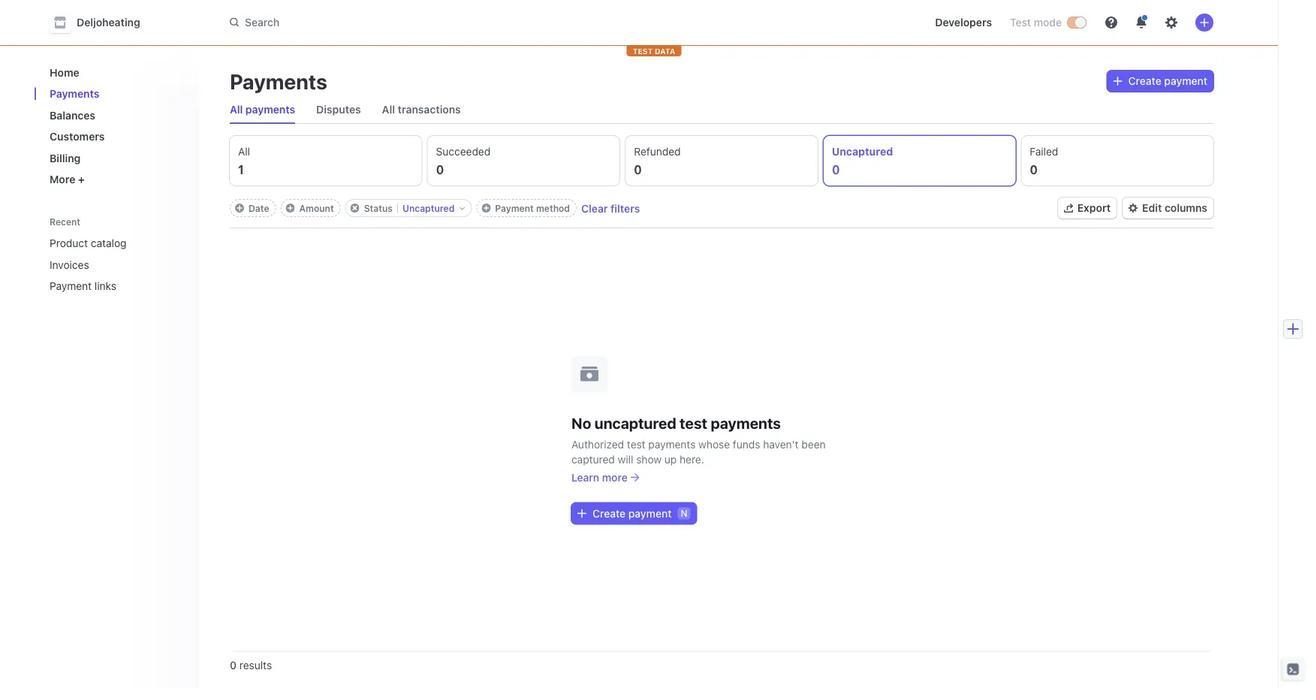 Task type: locate. For each thing, give the bounding box(es) containing it.
recent element
[[35, 231, 200, 298]]

0 inside refunded 0
[[634, 163, 642, 177]]

product
[[50, 237, 88, 249]]

payment down show at the bottom of page
[[629, 507, 672, 520]]

1 vertical spatial create payment
[[593, 507, 672, 520]]

test data
[[633, 47, 676, 55]]

0 for uncaptured 0
[[832, 163, 840, 177]]

1 vertical spatial test
[[627, 438, 646, 450]]

payments up funds
[[711, 414, 781, 432]]

0 vertical spatial test
[[680, 414, 708, 432]]

payment
[[495, 203, 534, 213], [50, 280, 92, 292]]

invoices
[[50, 258, 89, 271]]

more
[[602, 471, 628, 483]]

payment inside clear filters toolbar
[[495, 203, 534, 213]]

failed
[[1030, 145, 1059, 158]]

all inside the all transactions link
[[382, 103, 395, 116]]

payment down invoices
[[50, 280, 92, 292]]

create payment down more
[[593, 507, 672, 520]]

create right svg image
[[1129, 75, 1162, 87]]

1
[[238, 163, 244, 177]]

1 vertical spatial create
[[593, 507, 626, 520]]

edit status image
[[459, 205, 465, 211]]

0 horizontal spatial payment
[[629, 507, 672, 520]]

export button
[[1058, 198, 1117, 219]]

whose
[[699, 438, 730, 450]]

1 vertical spatial uncaptured
[[403, 203, 455, 213]]

0 for refunded 0
[[634, 163, 642, 177]]

columns
[[1165, 202, 1208, 214]]

payment inside button
[[629, 507, 672, 520]]

payments up the all payments
[[230, 69, 328, 94]]

tab list containing 1
[[230, 136, 1214, 186]]

refunded 0
[[634, 145, 681, 177]]

customers
[[50, 130, 105, 143]]

0 horizontal spatial payment
[[50, 280, 92, 292]]

uncaptured 0
[[832, 145, 893, 177]]

0 vertical spatial payments
[[246, 103, 295, 116]]

test up authorized test payments whose funds haven't been captured will show up here. at the bottom of page
[[680, 414, 708, 432]]

1 vertical spatial payments
[[711, 414, 781, 432]]

create payment right svg image
[[1129, 75, 1208, 87]]

edit columns button
[[1123, 198, 1214, 219]]

haven't
[[764, 438, 799, 450]]

payment links
[[50, 280, 116, 292]]

0 vertical spatial create payment
[[1129, 75, 1208, 87]]

0 inside uncaptured 0
[[832, 163, 840, 177]]

0 horizontal spatial create payment
[[593, 507, 672, 520]]

authorized test payments whose funds haven't been captured will show up here.
[[572, 438, 826, 465]]

0 horizontal spatial uncaptured
[[403, 203, 455, 213]]

test up the will
[[627, 438, 646, 450]]

payment method
[[495, 203, 570, 213]]

all left 'transactions'
[[382, 103, 395, 116]]

create payment inside button
[[593, 507, 672, 520]]

payment for create payment button
[[629, 507, 672, 520]]

1 horizontal spatial uncaptured
[[832, 145, 893, 158]]

here.
[[680, 453, 705, 465]]

payment right add payment method icon
[[495, 203, 534, 213]]

0 vertical spatial tab list
[[224, 96, 1214, 124]]

payments up all 1
[[246, 103, 295, 116]]

svg image
[[1114, 77, 1123, 86]]

create payment for svg icon
[[593, 507, 672, 520]]

product catalog
[[50, 237, 127, 249]]

test mode
[[1011, 16, 1062, 29]]

0 vertical spatial create
[[1129, 75, 1162, 87]]

create right svg icon
[[593, 507, 626, 520]]

clear filters toolbar
[[230, 199, 640, 217]]

2 vertical spatial payments
[[649, 438, 696, 450]]

payments up balances
[[50, 88, 99, 100]]

clear filters
[[581, 202, 640, 214]]

payment inside popup button
[[1165, 75, 1208, 87]]

0 horizontal spatial test
[[627, 438, 646, 450]]

payment down settings image
[[1165, 75, 1208, 87]]

1 vertical spatial tab list
[[230, 136, 1214, 186]]

all
[[230, 103, 243, 116], [382, 103, 395, 116], [238, 145, 250, 158]]

0 inside failed 0
[[1030, 163, 1038, 177]]

payment
[[1165, 75, 1208, 87], [629, 507, 672, 520]]

test
[[633, 47, 653, 55]]

1 horizontal spatial payment
[[1165, 75, 1208, 87]]

1 horizontal spatial create
[[1129, 75, 1162, 87]]

create
[[1129, 75, 1162, 87], [593, 507, 626, 520]]

been
[[802, 438, 826, 450]]

filters
[[611, 202, 640, 214]]

data
[[655, 47, 676, 55]]

all inside all payments link
[[230, 103, 243, 116]]

all up 1
[[238, 145, 250, 158]]

show
[[637, 453, 662, 465]]

tab list
[[224, 96, 1214, 124], [230, 136, 1214, 186]]

0 vertical spatial uncaptured
[[832, 145, 893, 158]]

uncaptured inside clear filters toolbar
[[403, 203, 455, 213]]

recent navigation links element
[[35, 210, 200, 298]]

amount
[[299, 203, 334, 213]]

0
[[436, 163, 444, 177], [634, 163, 642, 177], [832, 163, 840, 177], [1030, 163, 1038, 177], [230, 659, 237, 672]]

0 vertical spatial payment
[[1165, 75, 1208, 87]]

deljoheating button
[[50, 12, 155, 33]]

payments up up
[[649, 438, 696, 450]]

settings image
[[1166, 17, 1178, 29]]

core navigation links element
[[44, 60, 188, 192]]

all 1
[[238, 145, 250, 177]]

uncaptured
[[832, 145, 893, 158], [403, 203, 455, 213]]

deljoheating
[[77, 16, 140, 29]]

succeeded 0
[[436, 145, 491, 177]]

payments
[[246, 103, 295, 116], [711, 414, 781, 432], [649, 438, 696, 450]]

1 vertical spatial payment
[[629, 507, 672, 520]]

recent
[[50, 217, 80, 227]]

payment inside recent element
[[50, 280, 92, 292]]

payment for payment links
[[50, 280, 92, 292]]

+
[[78, 173, 85, 186]]

billing
[[50, 152, 81, 164]]

balances
[[50, 109, 95, 121]]

create for svg icon
[[593, 507, 626, 520]]

0 inside 'succeeded 0'
[[436, 163, 444, 177]]

payments
[[230, 69, 328, 94], [50, 88, 99, 100]]

0 vertical spatial payment
[[495, 203, 534, 213]]

create payment inside popup button
[[1129, 75, 1208, 87]]

help image
[[1106, 17, 1118, 29]]

0 horizontal spatial create
[[593, 507, 626, 520]]

1 horizontal spatial create payment
[[1129, 75, 1208, 87]]

1 horizontal spatial payments
[[649, 438, 696, 450]]

create payment button
[[1108, 71, 1214, 92]]

Search text field
[[221, 9, 645, 36]]

all transactions link
[[376, 99, 467, 120]]

all payments
[[230, 103, 295, 116]]

1 horizontal spatial test
[[680, 414, 708, 432]]

create inside create payment button
[[593, 507, 626, 520]]

test
[[680, 414, 708, 432], [627, 438, 646, 450]]

uncaptured for uncaptured 0
[[832, 145, 893, 158]]

product catalog link
[[44, 231, 167, 255]]

0 horizontal spatial payments
[[246, 103, 295, 116]]

create payment
[[1129, 75, 1208, 87], [593, 507, 672, 520]]

all up all 1
[[230, 103, 243, 116]]

clear filters button
[[581, 202, 640, 214]]

0 horizontal spatial payments
[[50, 88, 99, 100]]

1 vertical spatial payment
[[50, 280, 92, 292]]

create for svg image
[[1129, 75, 1162, 87]]

test
[[1011, 16, 1032, 29]]

create inside create payment popup button
[[1129, 75, 1162, 87]]

1 horizontal spatial payment
[[495, 203, 534, 213]]



Task type: describe. For each thing, give the bounding box(es) containing it.
edit columns
[[1143, 202, 1208, 214]]

clear
[[581, 202, 608, 214]]

uncaptured for uncaptured
[[403, 203, 455, 213]]

captured
[[572, 453, 615, 465]]

payments inside payments link
[[50, 88, 99, 100]]

uncaptured
[[595, 414, 677, 432]]

home
[[50, 66, 79, 79]]

all payments link
[[224, 99, 301, 120]]

all for 1
[[238, 145, 250, 158]]

invoices link
[[44, 252, 167, 277]]

payments inside tab list
[[246, 103, 295, 116]]

up
[[665, 453, 677, 465]]

remove status image
[[351, 204, 360, 213]]

all transactions
[[382, 103, 461, 116]]

1 horizontal spatial payments
[[230, 69, 328, 94]]

payment links link
[[44, 274, 167, 298]]

svg image
[[578, 509, 587, 518]]

mode
[[1034, 16, 1062, 29]]

payment for payment method
[[495, 203, 534, 213]]

will
[[618, 453, 634, 465]]

payment for create payment popup button
[[1165, 75, 1208, 87]]

learn more
[[572, 471, 628, 483]]

method
[[536, 203, 570, 213]]

create payment for svg image
[[1129, 75, 1208, 87]]

date
[[249, 203, 269, 213]]

authorized
[[572, 438, 624, 450]]

developers
[[936, 16, 992, 29]]

2 horizontal spatial payments
[[711, 414, 781, 432]]

more
[[50, 173, 75, 186]]

funds
[[733, 438, 761, 450]]

learn more link
[[572, 470, 640, 485]]

home link
[[44, 60, 188, 85]]

tab list containing all payments
[[224, 96, 1214, 124]]

payments link
[[44, 82, 188, 106]]

all for payments
[[230, 103, 243, 116]]

no
[[572, 414, 592, 432]]

notifications image
[[1136, 17, 1148, 29]]

0 for failed 0
[[1030, 163, 1038, 177]]

disputes link
[[310, 99, 367, 120]]

search
[[245, 16, 280, 28]]

succeeded
[[436, 145, 491, 158]]

billing link
[[44, 146, 188, 170]]

balances link
[[44, 103, 188, 127]]

customers link
[[44, 124, 188, 149]]

0 results
[[230, 659, 272, 672]]

disputes
[[316, 103, 361, 116]]

more +
[[50, 173, 85, 186]]

add amount image
[[286, 204, 295, 213]]

add date image
[[235, 204, 244, 213]]

0 for succeeded 0
[[436, 163, 444, 177]]

status
[[364, 203, 393, 213]]

failed 0
[[1030, 145, 1059, 177]]

developers link
[[930, 11, 998, 35]]

test inside authorized test payments whose funds haven't been captured will show up here.
[[627, 438, 646, 450]]

Search search field
[[221, 9, 645, 36]]

transactions
[[398, 103, 461, 116]]

add payment method image
[[482, 204, 491, 213]]

catalog
[[91, 237, 127, 249]]

results
[[239, 659, 272, 672]]

edit
[[1143, 202, 1163, 214]]

learn
[[572, 471, 600, 483]]

links
[[95, 280, 116, 292]]

no uncaptured test payments
[[572, 414, 781, 432]]

refunded
[[634, 145, 681, 158]]

export
[[1078, 202, 1111, 214]]

all for transactions
[[382, 103, 395, 116]]

create payment button
[[572, 503, 697, 524]]

payments inside authorized test payments whose funds haven't been captured will show up here.
[[649, 438, 696, 450]]



Task type: vqa. For each thing, say whether or not it's contained in the screenshot.
Create
yes



